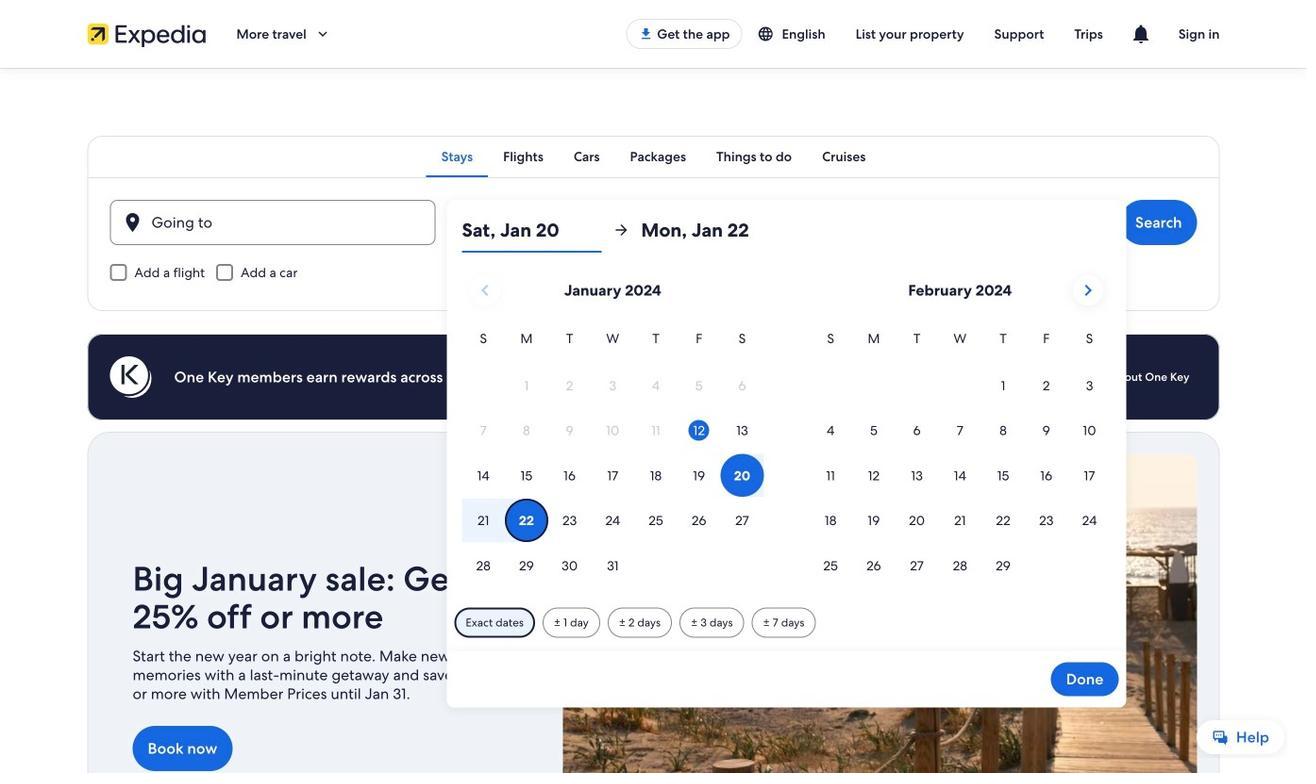 Task type: describe. For each thing, give the bounding box(es) containing it.
expedia logo image
[[87, 21, 206, 47]]

more travel image
[[314, 25, 331, 42]]

communication center icon image
[[1129, 23, 1152, 45]]

january 2024 element
[[462, 328, 764, 590]]

february 2024 element
[[809, 328, 1111, 590]]

small image
[[757, 25, 782, 42]]

download the app button image
[[638, 26, 653, 42]]

next month image
[[1077, 279, 1099, 302]]



Task type: locate. For each thing, give the bounding box(es) containing it.
today element
[[689, 421, 709, 441]]

directional image
[[613, 222, 630, 239]]

application
[[462, 268, 1111, 590]]

main content
[[0, 68, 1307, 774]]

previous month image
[[474, 279, 496, 302]]

tab list
[[87, 136, 1220, 177]]



